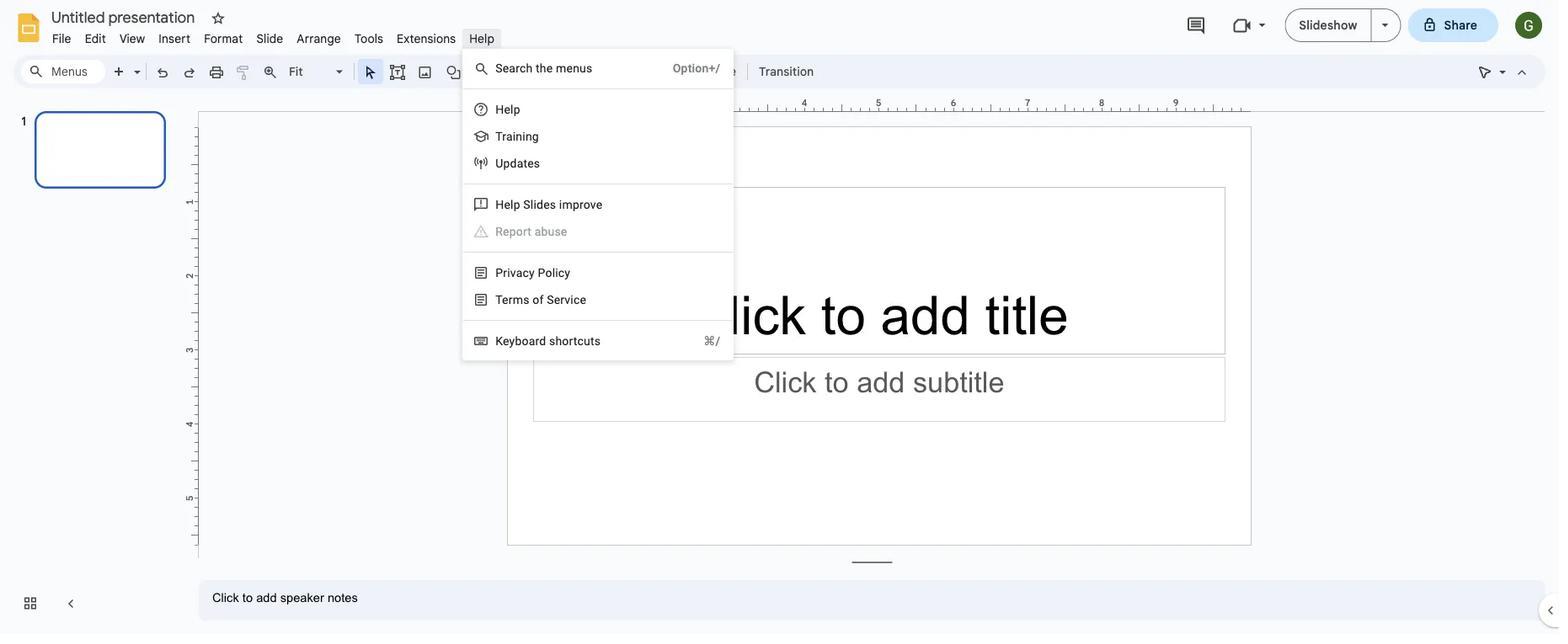 Task type: describe. For each thing, give the bounding box(es) containing it.
tools
[[355, 31, 383, 46]]

theme button
[[691, 59, 744, 84]]

eyboard
[[503, 334, 546, 348]]

Menus field
[[21, 60, 105, 83]]

view
[[120, 31, 145, 46]]

menu containing search the
[[463, 49, 734, 361]]

search the m enus
[[496, 61, 593, 75]]

⌘slash element
[[684, 333, 721, 350]]

service
[[547, 293, 586, 307]]

option+slash element
[[653, 60, 721, 77]]

p
[[496, 266, 503, 280]]

navigation inside application
[[0, 95, 185, 634]]

shape image
[[444, 60, 464, 83]]

keyboard shortcuts k element
[[496, 334, 606, 348]]

report abuse a element
[[496, 225, 572, 238]]

slideshow
[[1299, 18, 1358, 32]]

theme
[[698, 64, 736, 79]]

⌘/
[[704, 334, 721, 348]]

Star checkbox
[[206, 7, 230, 30]]

view menu item
[[113, 29, 152, 48]]

buse
[[541, 225, 567, 238]]

t raining
[[496, 129, 539, 143]]

insert image image
[[416, 60, 435, 83]]

report a buse
[[496, 225, 567, 238]]

background button
[[545, 59, 627, 84]]

file menu item
[[45, 29, 78, 48]]

edit
[[85, 31, 106, 46]]

updates u element
[[496, 156, 545, 170]]

shortcuts
[[549, 334, 601, 348]]

new slide with layout image
[[130, 61, 141, 67]]

slides
[[523, 198, 556, 211]]

main toolbar
[[104, 59, 822, 84]]

h
[[496, 102, 504, 116]]

arrange menu item
[[290, 29, 348, 48]]

term
[[496, 293, 523, 307]]

menu item inside menu
[[464, 218, 733, 245]]

search the menus m element
[[496, 61, 598, 75]]

slideshow button
[[1285, 8, 1372, 42]]

Zoom text field
[[286, 60, 334, 83]]

term s of service
[[496, 293, 586, 307]]

edit menu item
[[78, 29, 113, 48]]

terms of service s element
[[496, 293, 591, 307]]

extensions menu item
[[390, 29, 463, 48]]

s
[[523, 293, 530, 307]]

u
[[496, 156, 503, 170]]

transition button
[[752, 59, 822, 84]]

imp
[[559, 198, 580, 211]]



Task type: vqa. For each thing, say whether or not it's contained in the screenshot.
Border weight icon
no



Task type: locate. For each thing, give the bounding box(es) containing it.
help
[[469, 31, 495, 46], [496, 198, 520, 211]]

tools menu item
[[348, 29, 390, 48]]

search
[[496, 61, 533, 75]]

share
[[1444, 18, 1478, 32]]

navigation
[[0, 95, 185, 634]]

h elp
[[496, 102, 520, 116]]

slide menu item
[[250, 29, 290, 48]]

live pointer settings image
[[1495, 61, 1506, 67]]

help up report
[[496, 198, 520, 211]]

share button
[[1408, 8, 1499, 42]]

Zoom field
[[284, 60, 350, 84]]

menu bar containing file
[[45, 22, 501, 50]]

menu item containing report
[[464, 218, 733, 245]]

transition
[[759, 64, 814, 79]]

help slides improve r element
[[496, 198, 608, 211]]

menu bar banner
[[0, 0, 1559, 634]]

t
[[496, 129, 502, 143]]

option+/
[[673, 61, 721, 75]]

p rivacy policy
[[496, 266, 571, 280]]

r
[[580, 198, 584, 211]]

pdates
[[503, 156, 540, 170]]

1 horizontal spatial help
[[496, 198, 520, 211]]

help slides imp r ove
[[496, 198, 603, 211]]

format menu item
[[197, 29, 250, 48]]

elp
[[504, 102, 520, 116]]

help for help slides imp r ove
[[496, 198, 520, 211]]

application containing slideshow
[[0, 0, 1559, 634]]

format
[[204, 31, 243, 46]]

help h element
[[496, 102, 525, 116]]

arrange
[[297, 31, 341, 46]]

menu item
[[464, 218, 733, 245]]

1 vertical spatial help
[[496, 198, 520, 211]]

m
[[556, 61, 567, 75]]

menu
[[463, 49, 734, 361]]

help menu item
[[463, 29, 501, 48]]

menu bar
[[45, 22, 501, 50]]

a
[[535, 225, 541, 238]]

raining
[[502, 129, 539, 143]]

privacy policy p element
[[496, 266, 576, 280]]

application
[[0, 0, 1559, 634]]

mode and view toolbar
[[1472, 55, 1536, 88]]

enus
[[567, 61, 593, 75]]

policy
[[538, 266, 571, 280]]

k eyboard shortcuts
[[496, 334, 601, 348]]

file
[[52, 31, 71, 46]]

0 horizontal spatial help
[[469, 31, 495, 46]]

start slideshow (⌘+enter) image
[[1382, 24, 1389, 27]]

insert
[[159, 31, 191, 46]]

k
[[496, 334, 503, 348]]

menu bar inside menu bar banner
[[45, 22, 501, 50]]

help inside menu item
[[469, 31, 495, 46]]

help up the main toolbar
[[469, 31, 495, 46]]

rivacy
[[503, 266, 535, 280]]

help inside menu
[[496, 198, 520, 211]]

report
[[496, 225, 532, 238]]

the
[[536, 61, 553, 75]]

of
[[533, 293, 544, 307]]

background
[[553, 64, 620, 79]]

0 vertical spatial help
[[469, 31, 495, 46]]

Rename text field
[[45, 7, 205, 27]]

u pdates
[[496, 156, 540, 170]]

insert menu item
[[152, 29, 197, 48]]

help for help
[[469, 31, 495, 46]]

training t element
[[496, 129, 544, 143]]

slide
[[256, 31, 283, 46]]

ove
[[584, 198, 603, 211]]

extensions
[[397, 31, 456, 46]]



